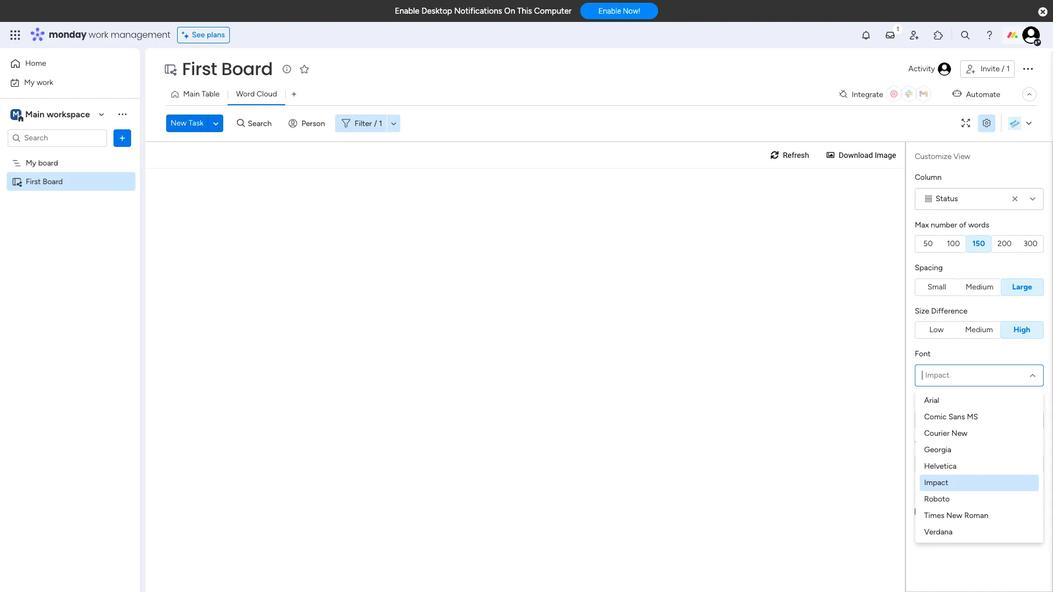 Task type: locate. For each thing, give the bounding box(es) containing it.
0 vertical spatial work
[[89, 29, 108, 41]]

1 down georgia
[[927, 459, 930, 468]]

45°
[[947, 416, 959, 425]]

my board
[[26, 158, 58, 168]]

/ right invite
[[1002, 64, 1005, 73]]

1 horizontal spatial main
[[183, 89, 200, 99]]

ms
[[967, 412, 978, 422]]

1 vertical spatial view
[[951, 507, 969, 517]]

help image
[[984, 30, 995, 41]]

medium down difference
[[965, 325, 993, 335]]

arrow down image
[[387, 117, 400, 130]]

management
[[111, 29, 170, 41]]

activity
[[908, 64, 935, 73]]

view
[[954, 152, 970, 161], [951, 507, 969, 517]]

new task button
[[166, 115, 208, 132]]

200
[[998, 239, 1012, 248]]

now!
[[623, 7, 640, 15]]

1 button
[[915, 455, 941, 473]]

/
[[1002, 64, 1005, 73], [374, 119, 377, 128]]

view right 'customize' at the top of page
[[954, 152, 970, 161]]

first inside list box
[[26, 177, 41, 186]]

medium button up difference
[[958, 278, 1001, 296]]

angle down image
[[213, 119, 219, 128]]

1 vertical spatial first
[[26, 177, 41, 186]]

apps image
[[933, 30, 944, 41]]

0 vertical spatial my
[[24, 78, 35, 87]]

first board down my board
[[26, 177, 63, 186]]

high
[[1014, 325, 1030, 335]]

first board
[[182, 56, 273, 81], [26, 177, 63, 186]]

0 horizontal spatial first board
[[26, 177, 63, 186]]

times new roman
[[924, 511, 988, 520]]

medium for size difference
[[965, 325, 993, 335]]

main inside button
[[183, 89, 200, 99]]

1 vertical spatial new
[[952, 429, 968, 438]]

2 button
[[941, 455, 966, 473]]

my
[[24, 78, 35, 87], [26, 158, 36, 168]]

main inside workspace selection element
[[25, 109, 44, 119]]

medium up difference
[[966, 282, 994, 292]]

1 vertical spatial work
[[37, 78, 53, 87]]

home button
[[7, 55, 118, 72]]

50
[[923, 239, 933, 248]]

1 vertical spatial first board
[[26, 177, 63, 186]]

0 horizontal spatial main
[[25, 109, 44, 119]]

home
[[25, 59, 46, 68]]

size difference
[[915, 306, 968, 316]]

medium button down difference
[[958, 321, 1000, 339]]

0 horizontal spatial work
[[37, 78, 53, 87]]

1 horizontal spatial shareable board image
[[163, 63, 177, 76]]

search everything image
[[960, 30, 971, 41]]

1 vertical spatial board
[[43, 177, 63, 186]]

new down 45°
[[952, 429, 968, 438]]

2
[[951, 459, 956, 468]]

new right times
[[946, 511, 962, 520]]

main table
[[183, 89, 220, 99]]

my inside button
[[24, 78, 35, 87]]

list box
[[0, 151, 140, 339]]

enable for enable desktop notifications on this computer
[[395, 6, 419, 16]]

enable inside button
[[599, 7, 621, 15]]

customize
[[915, 152, 952, 161]]

automate
[[966, 90, 1000, 99]]

enable now!
[[599, 7, 640, 15]]

see plans
[[192, 30, 225, 39]]

arial
[[924, 396, 939, 405]]

workspace options image
[[117, 109, 128, 120]]

new for times
[[946, 511, 962, 520]]

autopilot image
[[952, 87, 962, 101]]

workspace
[[47, 109, 90, 119]]

enable
[[395, 6, 419, 16], [599, 7, 621, 15]]

table
[[202, 89, 220, 99]]

new
[[171, 118, 187, 128], [952, 429, 968, 438], [946, 511, 962, 520]]

0 vertical spatial medium
[[966, 282, 994, 292]]

first board inside list box
[[26, 177, 63, 186]]

0 vertical spatial 1
[[1007, 64, 1010, 73]]

split
[[932, 507, 949, 517]]

rotations
[[915, 397, 948, 406]]

medium button for size difference
[[958, 321, 1000, 339]]

options image
[[117, 132, 128, 143]]

work right monday
[[89, 29, 108, 41]]

my for my board
[[26, 158, 36, 168]]

jacob simon image
[[1022, 26, 1040, 44]]

work for my
[[37, 78, 53, 87]]

0 vertical spatial /
[[1002, 64, 1005, 73]]

Search in workspace field
[[23, 132, 92, 144]]

0 horizontal spatial /
[[374, 119, 377, 128]]

0 vertical spatial main
[[183, 89, 200, 99]]

1 vertical spatial shareable board image
[[12, 176, 22, 187]]

difference
[[931, 306, 968, 316]]

1 right invite
[[1007, 64, 1010, 73]]

my left board
[[26, 158, 36, 168]]

this
[[517, 6, 532, 16]]

1 horizontal spatial first
[[182, 56, 217, 81]]

90°
[[973, 416, 986, 425]]

board down board
[[43, 177, 63, 186]]

max
[[915, 220, 929, 230]]

small
[[928, 282, 946, 292]]

inbox image
[[885, 30, 896, 41]]

main for main workspace
[[25, 109, 44, 119]]

1 for filter / 1
[[379, 119, 382, 128]]

1 vertical spatial my
[[26, 158, 36, 168]]

shareable board image
[[163, 63, 177, 76], [12, 176, 22, 187]]

roboto
[[924, 494, 950, 504]]

work
[[89, 29, 108, 41], [37, 78, 53, 87]]

/ right filter
[[374, 119, 377, 128]]

1 vertical spatial main
[[25, 109, 44, 119]]

courier
[[924, 429, 950, 438]]

new left the task
[[171, 118, 187, 128]]

0 vertical spatial board
[[221, 56, 273, 81]]

/ inside invite / 1 button
[[1002, 64, 1005, 73]]

option
[[0, 153, 140, 155]]

2 vertical spatial new
[[946, 511, 962, 520]]

2 horizontal spatial 1
[[1007, 64, 1010, 73]]

0 horizontal spatial board
[[43, 177, 63, 186]]

0 vertical spatial shareable board image
[[163, 63, 177, 76]]

0 vertical spatial new
[[171, 118, 187, 128]]

verdana
[[924, 527, 953, 537]]

0 horizontal spatial shareable board image
[[12, 176, 22, 187]]

main
[[183, 89, 200, 99], [25, 109, 44, 119]]

1
[[1007, 64, 1010, 73], [379, 119, 382, 128], [927, 459, 930, 468]]

enable for enable now!
[[599, 7, 621, 15]]

first
[[182, 56, 217, 81], [26, 177, 41, 186]]

first up main table
[[182, 56, 217, 81]]

1 vertical spatial medium
[[965, 325, 993, 335]]

board
[[221, 56, 273, 81], [43, 177, 63, 186]]

0 vertical spatial impact
[[925, 371, 949, 380]]

1 horizontal spatial first board
[[182, 56, 273, 81]]

work down "home"
[[37, 78, 53, 87]]

board up word
[[221, 56, 273, 81]]

person button
[[284, 115, 332, 132]]

0 horizontal spatial first
[[26, 177, 41, 186]]

integrate
[[852, 90, 883, 99]]

first down my board
[[26, 177, 41, 186]]

m
[[13, 109, 19, 119]]

0 horizontal spatial enable
[[395, 6, 419, 16]]

impact up "roboto"
[[924, 478, 948, 487]]

enable left desktop
[[395, 6, 419, 16]]

1 horizontal spatial /
[[1002, 64, 1005, 73]]

invite
[[981, 64, 1000, 73]]

1 vertical spatial /
[[374, 119, 377, 128]]

1 vertical spatial medium button
[[958, 321, 1000, 339]]

cloud
[[257, 89, 277, 99]]

enable left now!
[[599, 7, 621, 15]]

45° button
[[941, 412, 966, 429]]

0° button
[[915, 412, 941, 429]]

my down "home"
[[24, 78, 35, 87]]

workspace image
[[10, 108, 21, 120]]

1 horizontal spatial enable
[[599, 7, 621, 15]]

1 vertical spatial impact
[[924, 478, 948, 487]]

/ for filter
[[374, 119, 377, 128]]

low
[[929, 325, 944, 335]]

main right 'workspace' icon
[[25, 109, 44, 119]]

medium button for spacing
[[958, 278, 1001, 296]]

georgia
[[924, 445, 952, 454]]

v2 status outline image
[[925, 195, 932, 203]]

medium
[[966, 282, 994, 292], [965, 325, 993, 335]]

0 horizontal spatial 1
[[379, 119, 382, 128]]

0 vertical spatial medium button
[[958, 278, 1001, 296]]

first board up table
[[182, 56, 273, 81]]

my inside list box
[[26, 158, 36, 168]]

work inside button
[[37, 78, 53, 87]]

filter
[[355, 119, 372, 128]]

1 horizontal spatial work
[[89, 29, 108, 41]]

1 vertical spatial 1
[[379, 119, 382, 128]]

select product image
[[10, 30, 21, 41]]

impact down font
[[925, 371, 949, 380]]

filter / 1
[[355, 119, 382, 128]]

0 vertical spatial view
[[954, 152, 970, 161]]

view right split
[[951, 507, 969, 517]]

1 left arrow down image
[[379, 119, 382, 128]]

spacing
[[915, 263, 943, 273]]

1 horizontal spatial 1
[[927, 459, 930, 468]]

main left table
[[183, 89, 200, 99]]

display settings
[[915, 487, 970, 496]]

workspace selection element
[[10, 108, 92, 122]]

v2 split view image
[[915, 506, 923, 518]]

main for main table
[[183, 89, 200, 99]]

max number of words
[[915, 220, 989, 230]]

comic
[[924, 412, 947, 422]]



Task type: vqa. For each thing, say whether or not it's contained in the screenshot.
process
no



Task type: describe. For each thing, give the bounding box(es) containing it.
notifications image
[[861, 30, 872, 41]]

customize view
[[915, 152, 970, 161]]

monday work management
[[49, 29, 170, 41]]

large
[[1012, 282, 1032, 292]]

person
[[302, 119, 325, 128]]

/ for invite
[[1002, 64, 1005, 73]]

150
[[972, 239, 985, 248]]

task
[[189, 118, 204, 128]]

display
[[915, 487, 939, 496]]

settings
[[941, 487, 970, 496]]

my for my work
[[24, 78, 35, 87]]

split view
[[932, 507, 969, 517]]

new task
[[171, 118, 204, 128]]

100
[[947, 239, 960, 248]]

1 image
[[893, 22, 903, 35]]

computer
[[534, 6, 572, 16]]

main table button
[[166, 86, 228, 103]]

v2 search image
[[237, 117, 245, 130]]

new for courier
[[952, 429, 968, 438]]

board
[[38, 158, 58, 168]]

my work
[[24, 78, 53, 87]]

invite members image
[[909, 30, 920, 41]]

words
[[968, 220, 989, 230]]

status
[[936, 194, 958, 203]]

column
[[915, 173, 942, 182]]

desktop
[[422, 6, 452, 16]]

times
[[924, 511, 945, 520]]

300
[[1024, 239, 1038, 248]]

font
[[915, 349, 931, 359]]

list box containing my board
[[0, 151, 140, 339]]

200 button
[[991, 235, 1018, 253]]

medium for spacing
[[966, 282, 994, 292]]

word cloud button
[[228, 86, 285, 103]]

300 button
[[1018, 235, 1044, 253]]

work for monday
[[89, 29, 108, 41]]

new inside new task button
[[171, 118, 187, 128]]

comic sans ms
[[924, 412, 978, 422]]

dapulse integrations image
[[839, 90, 847, 98]]

board inside list box
[[43, 177, 63, 186]]

0°
[[924, 416, 932, 425]]

small button
[[915, 278, 958, 296]]

150 button
[[966, 235, 991, 253]]

settings image
[[978, 119, 996, 128]]

2 vertical spatial 1
[[927, 459, 930, 468]]

shareable board image inside list box
[[12, 176, 22, 187]]

50 button
[[915, 235, 941, 253]]

helvetica
[[924, 462, 957, 471]]

options image
[[1021, 62, 1034, 75]]

sans
[[949, 412, 965, 422]]

0 vertical spatial first
[[182, 56, 217, 81]]

high button
[[1000, 321, 1044, 339]]

1 horizontal spatial board
[[221, 56, 273, 81]]

open full screen image
[[957, 119, 975, 128]]

see plans button
[[177, 27, 230, 43]]

invite / 1
[[981, 64, 1010, 73]]

enable desktop notifications on this computer
[[395, 6, 572, 16]]

variety
[[915, 440, 939, 449]]

activity button
[[904, 60, 956, 78]]

view for split view
[[951, 507, 969, 517]]

invite / 1 button
[[960, 60, 1015, 78]]

100 button
[[941, 235, 966, 253]]

see
[[192, 30, 205, 39]]

of
[[959, 220, 966, 230]]

roman
[[964, 511, 988, 520]]

add view image
[[292, 90, 296, 98]]

main workspace
[[25, 109, 90, 119]]

monday
[[49, 29, 86, 41]]

courier new
[[924, 429, 968, 438]]

0 vertical spatial first board
[[182, 56, 273, 81]]

enable now! button
[[580, 3, 658, 19]]

Search field
[[245, 116, 278, 131]]

on
[[504, 6, 515, 16]]

90° button
[[966, 412, 993, 429]]

notifications
[[454, 6, 502, 16]]

view for customize view
[[954, 152, 970, 161]]

1 for invite / 1
[[1007, 64, 1010, 73]]

large button
[[1001, 278, 1044, 296]]

collapse board header image
[[1025, 90, 1034, 99]]

First Board field
[[179, 56, 276, 81]]

dapulse close image
[[1038, 7, 1048, 18]]

show board description image
[[280, 64, 294, 75]]

number
[[931, 220, 957, 230]]

my work button
[[7, 74, 118, 91]]

word
[[236, 89, 255, 99]]

size
[[915, 306, 929, 316]]

plans
[[207, 30, 225, 39]]

word cloud
[[236, 89, 277, 99]]

add to favorites image
[[299, 63, 310, 74]]



